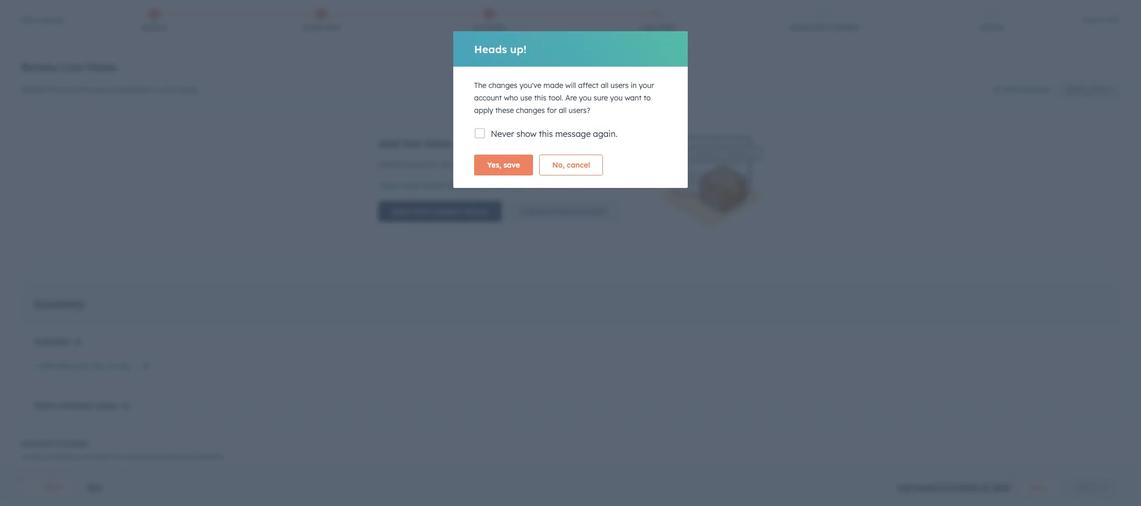 Task type: locate. For each thing, give the bounding box(es) containing it.
1 horizontal spatial to
[[345, 9, 351, 17]]

0 horizontal spatial create
[[521, 282, 545, 291]]

questions
[[240, 8, 273, 17]]

$0.00
[[379, 161, 398, 170]]

create
[[1057, 100, 1081, 110], [521, 282, 545, 291]]

1 horizontal spatial deal
[[123, 98, 146, 111]]

deal right the new
[[123, 98, 146, 111]]

talk to sales button
[[325, 6, 376, 20]]

to right talk
[[345, 9, 351, 17]]

line left item
[[576, 282, 589, 291]]

calling icon image
[[982, 30, 992, 40]]

your marketing hub professional trial has ended. have questions or need help?
[[10, 7, 321, 18]]

1 vertical spatial create
[[521, 282, 545, 291]]

sales
[[353, 9, 369, 17]]

items
[[424, 213, 453, 226]]

0 vertical spatial to
[[345, 9, 351, 17]]

create custom line item button
[[508, 276, 620, 297]]

to inside button
[[345, 9, 351, 17]]

deal
[[59, 84, 72, 92], [123, 98, 146, 111], [497, 213, 519, 226]]

create left quote
[[1057, 100, 1081, 110]]

line items in new deal banner
[[25, 91, 1117, 115]]

line right add
[[402, 213, 421, 226]]

menu
[[920, 26, 1129, 43]]

from
[[415, 282, 433, 291]]

has
[[171, 7, 185, 18]]

create inside line items in new deal banner
[[1057, 100, 1081, 110]]

marketing
[[32, 7, 75, 18]]

menu item
[[1075, 26, 1129, 43]]

1 vertical spatial to
[[50, 84, 57, 92]]

summary
[[38, 369, 89, 383]]

2 horizontal spatial to
[[456, 213, 466, 226]]

deal up the items
[[59, 84, 72, 92]]

item
[[591, 282, 607, 291]]

talk
[[332, 9, 344, 17]]

0 vertical spatial create
[[1057, 100, 1081, 110]]

1 vertical spatial line
[[576, 282, 589, 291]]

in
[[84, 98, 94, 111]]

0 horizontal spatial deal
[[59, 84, 72, 92]]

):
[[373, 161, 377, 170]]

2 vertical spatial to
[[456, 213, 466, 226]]

items
[[50, 98, 81, 111]]

0 horizontal spatial line
[[402, 213, 421, 226]]

select from product library
[[392, 282, 489, 291]]

to for back
[[50, 84, 57, 92]]

product
[[435, 282, 463, 291]]

1 horizontal spatial create
[[1057, 100, 1081, 110]]

create custom line item
[[521, 282, 607, 291]]

talk to sales
[[332, 9, 369, 17]]

to
[[345, 9, 351, 17], [50, 84, 57, 92], [456, 213, 466, 226]]

hub
[[77, 7, 95, 18]]

1 vertical spatial deal
[[123, 98, 146, 111]]

to for talk
[[345, 9, 351, 17]]

1 horizontal spatial line
[[576, 282, 589, 291]]

deal right your
[[497, 213, 519, 226]]

create quote
[[1057, 100, 1104, 110]]

0 horizontal spatial to
[[50, 84, 57, 92]]

total
[[38, 441, 59, 452]]

add
[[378, 213, 399, 226]]

new
[[97, 98, 120, 111]]

select
[[392, 282, 413, 291]]

line
[[402, 213, 421, 226], [576, 282, 589, 291]]

create left custom on the bottom
[[521, 282, 545, 291]]

2 horizontal spatial deal
[[497, 213, 519, 226]]

2 vertical spatial deal
[[497, 213, 519, 226]]

calling icon button
[[978, 28, 996, 41]]

to right back
[[50, 84, 57, 92]]

your
[[470, 213, 494, 226]]

to left your
[[456, 213, 466, 226]]

): $0.00
[[373, 161, 398, 170]]



Task type: vqa. For each thing, say whether or not it's contained in the screenshot.
'Page Section' element
no



Task type: describe. For each thing, give the bounding box(es) containing it.
trial
[[151, 7, 168, 18]]

contract
[[61, 441, 96, 452]]

deal inside banner
[[123, 98, 146, 111]]

line items in new deal
[[25, 98, 146, 111]]

marketplaces button
[[998, 26, 1020, 43]]

line inside button
[[576, 282, 589, 291]]

marketplaces image
[[1004, 31, 1013, 40]]

back
[[33, 84, 48, 92]]

total contract value
[[38, 441, 122, 452]]

subtotal
[[38, 409, 74, 419]]

select from product library button
[[378, 276, 502, 297]]

or
[[275, 8, 282, 17]]

create for create quote
[[1057, 100, 1081, 110]]

close image
[[1117, 9, 1125, 17]]

back to deal
[[33, 84, 72, 92]]

have
[[220, 8, 238, 17]]

0 vertical spatial line
[[402, 213, 421, 226]]

professional
[[97, 7, 148, 18]]

need
[[284, 8, 301, 17]]

add line items to your deal
[[378, 213, 519, 226]]

help?
[[303, 8, 321, 17]]

line
[[25, 98, 47, 111]]

quote
[[1083, 100, 1104, 110]]

create for create custom line item
[[521, 282, 545, 291]]

custom
[[547, 282, 574, 291]]

your
[[10, 7, 30, 18]]

create quote button
[[1044, 95, 1117, 115]]

library
[[465, 282, 489, 291]]

ended.
[[188, 7, 216, 18]]

0 vertical spatial deal
[[59, 84, 72, 92]]

value
[[99, 441, 122, 452]]

back to deal button
[[25, 84, 72, 92]]



